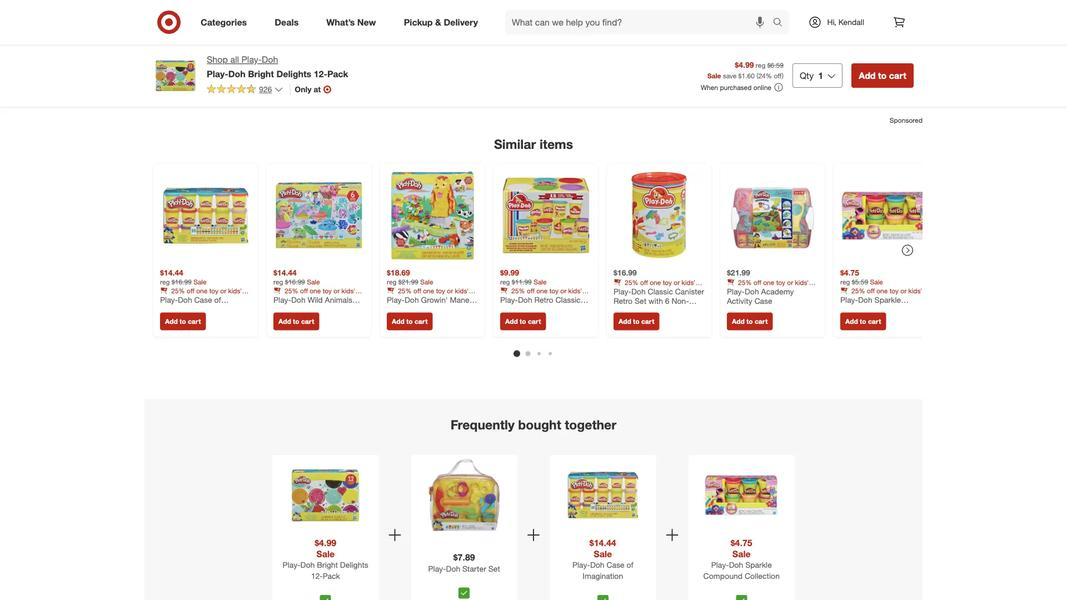 Task type: describe. For each thing, give the bounding box(es) containing it.
$21.99 inside $18.69 reg $21.99 sale
[[398, 278, 418, 286]]

play-doh starter set link
[[413, 563, 515, 583]]

qty 1
[[800, 70, 823, 81]]

add to cart for play-doh classic canister retro set with 6 non-toxic colors image
[[619, 317, 654, 326]]

$9.99 reg $11.99 sale
[[500, 268, 547, 286]]

1 vertical spatial play-doh case of imagination image
[[565, 458, 641, 533]]

$14.44 inside $14.44 sale play-doh case of imagination
[[590, 537, 616, 548]]

add to cart button for play-doh retro classic can collection - 12pk "image"
[[500, 313, 546, 330]]

canister
[[675, 287, 704, 296]]

cart for leftmost play-doh case of imagination image
[[188, 317, 201, 326]]

cart for rightmost play-doh sparkle compound collection image
[[868, 317, 881, 326]]

$4.99 for reg
[[735, 60, 754, 70]]

1
[[818, 70, 823, 81]]

deals
[[275, 17, 299, 28]]

$7.89
[[453, 552, 475, 563]]

what's new link
[[317, 10, 390, 34]]

$14.44 for leftmost play-doh case of imagination image
[[160, 268, 183, 278]]

reg for play-doh wild animals mixing kit image on the top of page
[[273, 278, 283, 286]]

pickup
[[404, 17, 433, 28]]

play- inside $7.89 play-doh starter set
[[428, 564, 446, 574]]

add for leftmost play-doh case of imagination image
[[165, 317, 178, 326]]

sale inside "$4.75 sale play-doh sparkle compound collection"
[[733, 549, 751, 559]]

cart for play-doh wild animals mixing kit image on the top of page
[[301, 317, 314, 326]]

What can we help you find? suggestions appear below search field
[[505, 10, 776, 34]]

play- inside $4.99 sale play-doh bright delights 12-pack
[[283, 560, 300, 570]]

kendall
[[839, 17, 864, 27]]

or for play-doh wild animals mixing kit image on the top of page
[[334, 287, 340, 295]]

$14.44 reg $16.99 sale for play-doh wild animals mixing kit image on the top of page
[[273, 268, 320, 286]]

together
[[565, 417, 617, 433]]

play- inside $14.44 sale play-doh case of imagination
[[572, 560, 590, 570]]

search button
[[768, 10, 795, 37]]

$
[[738, 71, 742, 80]]

doh inside play-doh classic canister retro set with 6 non- toxic colors
[[631, 287, 646, 296]]

add to cart button for play-doh classic canister retro set with 6 non-toxic colors image
[[614, 313, 659, 330]]

$4.99 reg $6.59 sale save $ 1.60 ( 24 % off )
[[707, 60, 784, 80]]

items
[[540, 136, 573, 152]]

image of play-doh bright delights 12-pack image
[[153, 53, 198, 98]]

add to cart button for rightmost play-doh sparkle compound collection image
[[840, 313, 886, 330]]

what's new
[[326, 17, 376, 28]]

retro
[[614, 296, 633, 306]]

1 horizontal spatial play-doh sparkle compound collection image
[[840, 170, 932, 261]]

or for play-doh growin' mane lion and friends 'image'
[[447, 287, 453, 295]]

toxic
[[614, 306, 631, 316]]

to for leftmost play-doh case of imagination image
[[180, 317, 186, 326]]

sponsored
[[890, 116, 923, 125]]

of
[[627, 560, 633, 570]]

collection
[[745, 571, 780, 581]]

play-doh wild animals mixing kit image
[[273, 170, 365, 261]]

non-
[[672, 296, 689, 306]]

toy for play-doh retro classic can collection - 12pk "image"
[[550, 287, 559, 295]]

add to cart for play-doh wild animals mixing kit image on the top of page
[[278, 317, 314, 326]]

academy
[[761, 287, 794, 296]]

play-doh growin' mane lion and friends image
[[387, 170, 478, 261]]

frequently bought together
[[451, 417, 617, 433]]

$18.69
[[387, 268, 410, 278]]

to for play-doh wild animals mixing kit image on the top of page
[[293, 317, 299, 326]]

$14.44 for play-doh wild animals mixing kit image on the top of page
[[273, 268, 297, 278]]

hi, kendall
[[827, 17, 864, 27]]

0 horizontal spatial play-doh sparkle compound collection image
[[704, 458, 779, 533]]

when
[[701, 83, 718, 91]]

12- inside $4.99 sale play-doh bright delights 12-pack
[[311, 571, 323, 581]]

$9.99
[[500, 268, 519, 278]]

or for play-doh retro classic can collection - 12pk "image"
[[560, 287, 567, 295]]

imagination
[[583, 571, 623, 581]]

delivery
[[444, 17, 478, 28]]

add for play-doh classic canister retro set with 6 non-toxic colors image
[[619, 317, 631, 326]]

or for leftmost play-doh case of imagination image
[[220, 287, 226, 295]]

add to cart button for play-doh academy activity case image
[[727, 313, 773, 330]]

delights inside shop all play-doh play-doh bright delights 12-pack
[[276, 68, 311, 79]]

reg for rightmost play-doh sparkle compound collection image
[[840, 278, 850, 286]]

sale inside $14.44 sale play-doh case of imagination
[[594, 549, 612, 559]]

all
[[230, 54, 239, 65]]

%
[[766, 71, 772, 80]]

toy for play-doh growin' mane lion and friends 'image'
[[436, 287, 445, 295]]

(
[[757, 71, 758, 80]]

to for play-doh classic canister retro set with 6 non-toxic colors image
[[633, 317, 640, 326]]

cart for play-doh academy activity case image
[[755, 317, 768, 326]]

1 horizontal spatial $21.99
[[727, 268, 750, 278]]

region containing similar items
[[145, 72, 938, 600]]

one for play-doh growin' mane lion and friends 'image'
[[423, 287, 434, 295]]

bright inside $4.99 sale play-doh bright delights 12-pack
[[317, 560, 338, 570]]

1.60
[[742, 71, 755, 80]]

reg inside '$4.99 reg $6.59 sale save $ 1.60 ( 24 % off )'
[[756, 61, 766, 69]]

$7.89 play-doh starter set
[[428, 552, 500, 574]]

play-doh academy activity case image
[[727, 170, 818, 261]]

when purchased online
[[701, 83, 771, 91]]

toy for rightmost play-doh sparkle compound collection image
[[890, 287, 899, 295]]

$11.99
[[512, 278, 532, 286]]

cart for play-doh retro classic can collection - 12pk "image"
[[528, 317, 541, 326]]

sale inside $4.99 sale play-doh bright delights 12-pack
[[316, 549, 335, 559]]

case for doh
[[755, 296, 773, 306]]

activity
[[727, 296, 752, 306]]

24
[[758, 71, 766, 80]]

bright inside shop all play-doh play-doh bright delights 12-pack
[[248, 68, 274, 79]]

toy for leftmost play-doh case of imagination image
[[209, 287, 218, 295]]

$4.75 reg $5.59 sale
[[840, 268, 883, 286]]

pack inside shop all play-doh play-doh bright delights 12-pack
[[327, 68, 348, 79]]

only at
[[295, 84, 321, 94]]

doh inside play-doh academy activity case
[[745, 287, 759, 296]]

online
[[754, 83, 771, 91]]



Task type: vqa. For each thing, say whether or not it's contained in the screenshot.
"SOFTWARE" for $39.99
no



Task type: locate. For each thing, give the bounding box(es) containing it.
12-
[[314, 68, 327, 79], [311, 571, 323, 581]]

doh inside $7.89 play-doh starter set
[[446, 564, 460, 574]]

similar items
[[494, 136, 573, 152]]

add to cart for play-doh growin' mane lion and friends 'image'
[[392, 317, 428, 326]]

1 horizontal spatial bright
[[317, 560, 338, 570]]

1 horizontal spatial $4.75
[[840, 268, 859, 278]]

$4.75 for sale
[[731, 537, 752, 548]]

frequently
[[451, 417, 515, 433]]

classic
[[648, 287, 673, 296]]

$4.75 for reg
[[840, 268, 859, 278]]

1 vertical spatial $4.75
[[731, 537, 752, 548]]

reg inside $18.69 reg $21.99 sale
[[387, 278, 397, 286]]

doh inside $14.44 sale play-doh case of imagination
[[590, 560, 605, 570]]

play-doh retro classic can collection - 12pk image
[[500, 170, 591, 261]]

0 horizontal spatial $14.44 reg $16.99 sale
[[160, 268, 207, 286]]

reg for play-doh retro classic can collection - 12pk "image"
[[500, 278, 510, 286]]

pickup & delivery
[[404, 17, 478, 28]]

set
[[635, 296, 647, 306], [488, 564, 500, 574]]

1 horizontal spatial $14.44 reg $16.99 sale
[[273, 268, 320, 286]]

to
[[878, 70, 887, 81], [180, 317, 186, 326], [293, 317, 299, 326], [406, 317, 413, 326], [520, 317, 526, 326], [633, 317, 640, 326], [747, 317, 753, 326], [860, 317, 866, 326]]

reg inside $9.99 reg $11.99 sale
[[500, 278, 510, 286]]

0 horizontal spatial play-doh case of imagination image
[[160, 170, 251, 261]]

0 horizontal spatial case
[[607, 560, 625, 570]]

pack inside $4.99 sale play-doh bright delights 12-pack
[[323, 571, 340, 581]]

cart for play-doh classic canister retro set with 6 non-toxic colors image
[[641, 317, 654, 326]]

play-doh sparkle compound collection link
[[691, 560, 793, 591]]

0 horizontal spatial delights
[[276, 68, 311, 79]]

0 horizontal spatial $4.75
[[731, 537, 752, 548]]

save
[[723, 71, 737, 80]]

0 horizontal spatial $4.99
[[315, 537, 336, 548]]

shop
[[207, 54, 228, 65]]

play-doh case of imagination link
[[552, 560, 654, 591]]

play- inside "$4.75 sale play-doh sparkle compound collection"
[[711, 560, 729, 570]]

$4.75 inside $4.75 reg $5.59 sale
[[840, 268, 859, 278]]

case inside $14.44 sale play-doh case of imagination
[[607, 560, 625, 570]]

play-doh bright delights 12-pack link
[[275, 560, 377, 591]]

0 horizontal spatial $21.99
[[398, 278, 418, 286]]

6
[[665, 296, 670, 306]]

1 vertical spatial case
[[607, 560, 625, 570]]

case for sale
[[607, 560, 625, 570]]

one for play-doh wild animals mixing kit image on the top of page
[[310, 287, 321, 295]]

off
[[774, 71, 782, 80], [640, 278, 648, 287], [754, 278, 761, 287], [187, 287, 194, 295], [300, 287, 308, 295], [414, 287, 421, 295], [527, 287, 535, 295], [867, 287, 875, 295]]

play- inside play-doh academy activity case
[[727, 287, 745, 296]]

sparkle
[[746, 560, 772, 570]]

doh inside "$4.75 sale play-doh sparkle compound collection"
[[729, 560, 743, 570]]

sale inside $4.75 reg $5.59 sale
[[870, 278, 883, 286]]

set inside play-doh classic canister retro set with 6 non- toxic colors
[[635, 296, 647, 306]]

to for play-doh growin' mane lion and friends 'image'
[[406, 317, 413, 326]]

None checkbox
[[459, 588, 470, 599], [320, 595, 331, 600], [597, 595, 609, 600], [459, 588, 470, 599], [320, 595, 331, 600], [597, 595, 609, 600]]

delights inside $4.99 sale play-doh bright delights 12-pack
[[340, 560, 368, 570]]

$14.44
[[160, 268, 183, 278], [273, 268, 297, 278], [590, 537, 616, 548]]

25%
[[625, 278, 639, 287], [738, 278, 752, 287], [171, 287, 185, 295], [285, 287, 298, 295], [398, 287, 412, 295], [511, 287, 525, 295], [852, 287, 865, 295]]

)
[[782, 71, 784, 80]]

&
[[435, 17, 441, 28]]

1 horizontal spatial set
[[635, 296, 647, 306]]

$4.99 inside '$4.99 reg $6.59 sale save $ 1.60 ( 24 % off )'
[[735, 60, 754, 70]]

toy for play-doh wild animals mixing kit image on the top of page
[[323, 287, 332, 295]]

with
[[649, 296, 663, 306]]

$4.75 sale play-doh sparkle compound collection
[[703, 537, 780, 581]]

toy
[[663, 278, 672, 287], [776, 278, 785, 287], [209, 287, 218, 295], [323, 287, 332, 295], [436, 287, 445, 295], [550, 287, 559, 295], [890, 287, 899, 295]]

set left 'with' at the right of the page
[[635, 296, 647, 306]]

book
[[614, 287, 629, 295], [727, 287, 742, 295], [160, 295, 175, 303], [273, 295, 289, 303], [387, 295, 402, 303], [500, 295, 515, 303], [840, 295, 856, 303]]

0 vertical spatial play-doh case of imagination image
[[160, 170, 251, 261]]

sale inside '$4.99 reg $6.59 sale save $ 1.60 ( 24 % off )'
[[707, 71, 721, 80]]

25% off one toy or kids' book
[[614, 278, 696, 295], [727, 278, 809, 295], [160, 287, 242, 303], [273, 287, 355, 303], [387, 287, 469, 303], [500, 287, 582, 303], [840, 287, 922, 303]]

similar
[[494, 136, 536, 152]]

search
[[768, 18, 795, 29]]

play-doh case of imagination image
[[160, 170, 251, 261], [565, 458, 641, 533]]

$6.59
[[767, 61, 784, 69]]

one for leftmost play-doh case of imagination image
[[196, 287, 207, 295]]

1 vertical spatial play-doh sparkle compound collection image
[[704, 458, 779, 533]]

$14.44 reg $16.99 sale for leftmost play-doh case of imagination image
[[160, 268, 207, 286]]

sale inside $9.99 reg $11.99 sale
[[534, 278, 547, 286]]

play-doh classic canister retro set with 6 non-toxic colors image
[[614, 170, 705, 261]]

add to cart
[[859, 70, 907, 81], [165, 317, 201, 326], [278, 317, 314, 326], [392, 317, 428, 326], [505, 317, 541, 326], [619, 317, 654, 326], [732, 317, 768, 326], [845, 317, 881, 326]]

12- inside shop all play-doh play-doh bright delights 12-pack
[[314, 68, 327, 79]]

case
[[755, 296, 773, 306], [607, 560, 625, 570]]

play-doh bright delights 12-pack image
[[288, 458, 363, 533]]

reg
[[756, 61, 766, 69], [160, 278, 170, 286], [273, 278, 283, 286], [387, 278, 397, 286], [500, 278, 510, 286], [840, 278, 850, 286]]

0 vertical spatial delights
[[276, 68, 311, 79]]

play-doh classic canister retro set with 6 non- toxic colors
[[614, 287, 704, 316]]

0 vertical spatial 12-
[[314, 68, 327, 79]]

add to cart for play-doh academy activity case image
[[732, 317, 768, 326]]

2 horizontal spatial $16.99
[[614, 268, 637, 278]]

hi,
[[827, 17, 836, 27]]

add for play-doh academy activity case image
[[732, 317, 745, 326]]

None checkbox
[[736, 595, 747, 600]]

$4.99 inside $4.99 sale play-doh bright delights 12-pack
[[315, 537, 336, 548]]

only
[[295, 84, 312, 94]]

0 vertical spatial pack
[[327, 68, 348, 79]]

1 horizontal spatial $16.99
[[285, 278, 305, 286]]

1 horizontal spatial play-doh case of imagination image
[[565, 458, 641, 533]]

add to cart button
[[852, 63, 914, 88], [160, 313, 206, 330], [273, 313, 319, 330], [387, 313, 433, 330], [500, 313, 546, 330], [614, 313, 659, 330], [727, 313, 773, 330], [840, 313, 886, 330]]

qty
[[800, 70, 814, 81]]

$16.99 for play-doh wild animals mixing kit image on the top of page
[[285, 278, 305, 286]]

cart for play-doh growin' mane lion and friends 'image'
[[415, 317, 428, 326]]

pickup & delivery link
[[394, 10, 492, 34]]

0 vertical spatial bright
[[248, 68, 274, 79]]

play-doh academy activity case
[[727, 287, 794, 306]]

off inside '$4.99 reg $6.59 sale save $ 1.60 ( 24 % off )'
[[774, 71, 782, 80]]

1 vertical spatial delights
[[340, 560, 368, 570]]

1 horizontal spatial case
[[755, 296, 773, 306]]

what's
[[326, 17, 355, 28]]

categories
[[201, 17, 247, 28]]

shop all play-doh play-doh bright delights 12-pack
[[207, 54, 348, 79]]

add to cart button for leftmost play-doh case of imagination image
[[160, 313, 206, 330]]

add for play-doh retro classic can collection - 12pk "image"
[[505, 317, 518, 326]]

0 vertical spatial $4.75
[[840, 268, 859, 278]]

set right starter
[[488, 564, 500, 574]]

doh
[[262, 54, 278, 65], [228, 68, 246, 79], [631, 287, 646, 296], [745, 287, 759, 296], [300, 560, 315, 570], [590, 560, 605, 570], [729, 560, 743, 570], [446, 564, 460, 574]]

add for play-doh growin' mane lion and friends 'image'
[[392, 317, 405, 326]]

add for play-doh wild animals mixing kit image on the top of page
[[278, 317, 291, 326]]

0 horizontal spatial set
[[488, 564, 500, 574]]

set inside $7.89 play-doh starter set
[[488, 564, 500, 574]]

add to cart button for play-doh wild animals mixing kit image on the top of page
[[273, 313, 319, 330]]

$4.99 for sale
[[315, 537, 336, 548]]

$21.99
[[727, 268, 750, 278], [398, 278, 418, 286]]

reg for play-doh growin' mane lion and friends 'image'
[[387, 278, 397, 286]]

region
[[145, 72, 938, 600]]

0 horizontal spatial $14.44
[[160, 268, 183, 278]]

$4.99 sale play-doh bright delights 12-pack
[[283, 537, 368, 581]]

$4.99 up play-doh bright delights 12-pack link
[[315, 537, 336, 548]]

delights
[[276, 68, 311, 79], [340, 560, 368, 570]]

play-
[[242, 54, 262, 65], [207, 68, 228, 79], [614, 287, 631, 296], [727, 287, 745, 296], [283, 560, 300, 570], [572, 560, 590, 570], [711, 560, 729, 570], [428, 564, 446, 574]]

add to cart button for play-doh growin' mane lion and friends 'image'
[[387, 313, 433, 330]]

new
[[357, 17, 376, 28]]

$4.75
[[840, 268, 859, 278], [731, 537, 752, 548]]

$14.44 sale play-doh case of imagination
[[572, 537, 633, 581]]

deals link
[[265, 10, 313, 34]]

add to cart for leftmost play-doh case of imagination image
[[165, 317, 201, 326]]

one
[[650, 278, 661, 287], [763, 278, 774, 287], [196, 287, 207, 295], [310, 287, 321, 295], [423, 287, 434, 295], [536, 287, 548, 295], [877, 287, 888, 295]]

$5.59
[[852, 278, 868, 286]]

starter
[[463, 564, 486, 574]]

0 vertical spatial set
[[635, 296, 647, 306]]

purchased
[[720, 83, 752, 91]]

$18.69 reg $21.99 sale
[[387, 268, 433, 286]]

1 vertical spatial set
[[488, 564, 500, 574]]

categories link
[[191, 10, 261, 34]]

bright
[[248, 68, 274, 79], [317, 560, 338, 570]]

at
[[314, 84, 321, 94]]

case inside play-doh academy activity case
[[755, 296, 773, 306]]

colors
[[634, 306, 656, 316]]

926 link
[[207, 84, 283, 97]]

1 horizontal spatial $14.44
[[273, 268, 297, 278]]

case left "of"
[[607, 560, 625, 570]]

sale inside $18.69 reg $21.99 sale
[[420, 278, 433, 286]]

to for play-doh retro classic can collection - 12pk "image"
[[520, 317, 526, 326]]

one for rightmost play-doh sparkle compound collection image
[[877, 287, 888, 295]]

1 vertical spatial 12-
[[311, 571, 323, 581]]

reg inside $4.75 reg $5.59 sale
[[840, 278, 850, 286]]

0 vertical spatial play-doh sparkle compound collection image
[[840, 170, 932, 261]]

0 horizontal spatial $16.99
[[172, 278, 192, 286]]

play- inside play-doh classic canister retro set with 6 non- toxic colors
[[614, 287, 631, 296]]

compound
[[703, 571, 743, 581]]

$14.44 reg $16.99 sale
[[160, 268, 207, 286], [273, 268, 320, 286]]

2 $14.44 reg $16.99 sale from the left
[[273, 268, 320, 286]]

1 vertical spatial bright
[[317, 560, 338, 570]]

one for play-doh retro classic can collection - 12pk "image"
[[536, 287, 548, 295]]

1 vertical spatial $4.99
[[315, 537, 336, 548]]

1 $14.44 reg $16.99 sale from the left
[[160, 268, 207, 286]]

1 vertical spatial pack
[[323, 571, 340, 581]]

case right activity
[[755, 296, 773, 306]]

$4.99
[[735, 60, 754, 70], [315, 537, 336, 548]]

1 horizontal spatial $4.99
[[735, 60, 754, 70]]

0 vertical spatial case
[[755, 296, 773, 306]]

$4.75 inside "$4.75 sale play-doh sparkle compound collection"
[[731, 537, 752, 548]]

to for play-doh academy activity case image
[[747, 317, 753, 326]]

$16.99 for leftmost play-doh case of imagination image
[[172, 278, 192, 286]]

0 horizontal spatial bright
[[248, 68, 274, 79]]

$16.99
[[614, 268, 637, 278], [172, 278, 192, 286], [285, 278, 305, 286]]

play-doh sparkle compound collection image
[[840, 170, 932, 261], [704, 458, 779, 533]]

0 vertical spatial $4.99
[[735, 60, 754, 70]]

1 horizontal spatial delights
[[340, 560, 368, 570]]

926
[[259, 84, 272, 94]]

add to cart for play-doh retro classic can collection - 12pk "image"
[[505, 317, 541, 326]]

bought
[[518, 417, 561, 433]]

add
[[859, 70, 876, 81], [165, 317, 178, 326], [278, 317, 291, 326], [392, 317, 405, 326], [505, 317, 518, 326], [619, 317, 631, 326], [732, 317, 745, 326], [845, 317, 858, 326]]

or for rightmost play-doh sparkle compound collection image
[[901, 287, 907, 295]]

pack
[[327, 68, 348, 79], [323, 571, 340, 581]]

2 horizontal spatial $14.44
[[590, 537, 616, 548]]

add for rightmost play-doh sparkle compound collection image
[[845, 317, 858, 326]]

play-doh starter set image
[[427, 458, 502, 533]]

$4.99 up "1.60"
[[735, 60, 754, 70]]

add to cart for rightmost play-doh sparkle compound collection image
[[845, 317, 881, 326]]

doh inside $4.99 sale play-doh bright delights 12-pack
[[300, 560, 315, 570]]

reg for leftmost play-doh case of imagination image
[[160, 278, 170, 286]]



